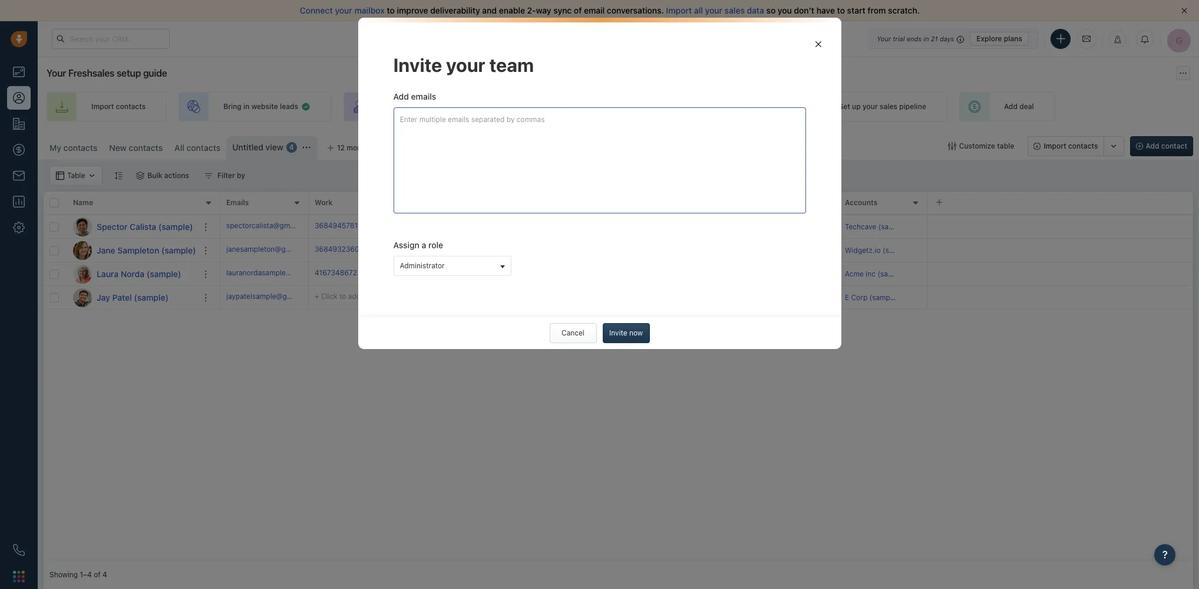 Task type: describe. For each thing, give the bounding box(es) containing it.
set up your sales pipeline
[[839, 102, 927, 111]]

add contact button
[[1131, 136, 1194, 156]]

container_wx8msf4aqz5i3rn1 image inside bring in website leads link
[[301, 102, 311, 111]]

your down deliverability
[[446, 54, 486, 76]]

s image
[[73, 217, 92, 236]]

scratch.
[[889, 5, 921, 15]]

explore plans link
[[971, 32, 1030, 46]]

enable
[[499, 5, 525, 15]]

connect
[[300, 5, 333, 15]]

email
[[584, 5, 605, 15]]

sampleton
[[118, 245, 159, 255]]

from
[[868, 5, 887, 15]]

way
[[536, 5, 552, 15]]

a
[[422, 240, 427, 250]]

data
[[747, 5, 765, 15]]

your for your trial ends in 21 days
[[878, 34, 892, 42]]

press space to select this row. row containing jay patel (sample)
[[44, 286, 221, 310]]

add for add emails
[[394, 91, 409, 101]]

website
[[252, 102, 278, 111]]

1 horizontal spatial team
[[490, 54, 534, 76]]

(sample) down techcave (sample) link
[[883, 246, 913, 255]]

deliverability
[[431, 5, 480, 15]]

untitled
[[233, 142, 264, 152]]

e
[[846, 293, 850, 302]]

jay patel (sample)
[[97, 292, 169, 302]]

2-
[[528, 5, 536, 15]]

role
[[429, 240, 444, 250]]

container_wx8msf4aqz5i3rn1 image inside press space to select this row. row
[[403, 246, 412, 254]]

accounts
[[846, 198, 878, 207]]

1 horizontal spatial +
[[403, 269, 408, 278]]

4 inside untitled view 4
[[289, 143, 294, 152]]

invite your team inside invite your team link
[[389, 102, 443, 111]]

0 vertical spatial invite
[[394, 54, 442, 76]]

your right route
[[572, 102, 587, 111]]

e corp (sample) link
[[846, 293, 899, 302]]

inc
[[866, 269, 876, 278]]

more...
[[347, 143, 371, 152]]

1 vertical spatial in
[[244, 102, 250, 111]]

sync
[[554, 5, 572, 15]]

untitled view 4
[[233, 142, 294, 152]]

laura norda (sample)
[[97, 269, 181, 279]]

12 more...
[[337, 143, 371, 152]]

laura norda (sample) link
[[97, 268, 181, 280]]

add contact
[[1147, 142, 1188, 150]]

acme inc (sample)
[[846, 269, 908, 278]]

your trial ends in 21 days
[[878, 34, 955, 42]]

1 vertical spatial of
[[94, 570, 101, 579]]

lauranordasample@gmail.com
[[226, 268, 327, 277]]

jane
[[97, 245, 115, 255]]

janesampleton@gmail.com
[[226, 245, 316, 253]]

import for the import contacts "link"
[[91, 102, 114, 111]]

l image
[[73, 264, 92, 283]]

add emails
[[394, 91, 437, 101]]

press space to select this row. row containing jane sampleton (sample)
[[44, 239, 221, 262]]

1 vertical spatial 4
[[103, 570, 107, 579]]

21
[[932, 34, 939, 42]]

press space to select this row. row containing 49
[[221, 239, 1194, 262]]

sales left data
[[725, 5, 745, 15]]

to right mailbox
[[387, 5, 395, 15]]

sales right create
[[709, 102, 726, 111]]

filter
[[218, 171, 235, 180]]

work
[[315, 198, 333, 207]]

create sales sequence
[[684, 102, 762, 111]]

0 vertical spatial container_wx8msf4aqz5i3rn1 image
[[302, 143, 311, 152]]

calista
[[130, 221, 156, 231]]

jane sampleton (sample) link
[[97, 244, 196, 256]]

your right up
[[863, 102, 878, 111]]

filter by
[[218, 171, 245, 180]]

press space to select this row. row containing jaypatelsample@gmail.com
[[221, 286, 1194, 310]]

lauranordasample@gmail.com link
[[226, 268, 327, 280]]

improve
[[397, 5, 428, 15]]

all contacts
[[175, 143, 221, 153]]

add for add deal
[[1005, 102, 1018, 111]]

deal
[[1020, 102, 1035, 111]]

j image for jane sampleton (sample)
[[73, 241, 92, 260]]

jaypatelsample@gmail.com + click to add
[[226, 292, 361, 301]]

37
[[492, 268, 503, 279]]

import contacts for import contacts button
[[1045, 142, 1099, 150]]

(sample) for jay patel (sample)
[[134, 292, 169, 302]]

sales left pipeline
[[880, 102, 898, 111]]

my contacts
[[50, 143, 98, 153]]

(sample) for jane sampleton (sample)
[[161, 245, 196, 255]]

actions
[[164, 171, 189, 180]]

2 leads from the left
[[543, 102, 561, 111]]

bulk
[[148, 171, 162, 180]]

my
[[50, 143, 61, 153]]

next
[[403, 198, 419, 207]]

your for your freshsales setup guide
[[47, 68, 66, 78]]

conversations.
[[607, 5, 664, 15]]

bring in website leads
[[224, 102, 298, 111]]

have
[[817, 5, 836, 15]]

your right all
[[706, 5, 723, 15]]

techcave (sample) link
[[846, 222, 908, 231]]

add
[[348, 292, 361, 301]]

import contacts group
[[1029, 136, 1125, 156]]

spectorcalista@gmail.com
[[226, 221, 314, 230]]

by
[[237, 171, 245, 180]]

customize table button
[[941, 136, 1023, 156]]

view
[[266, 142, 284, 152]]

import all your sales data link
[[667, 5, 767, 15]]

your freshsales setup guide
[[47, 68, 167, 78]]

patel
[[112, 292, 132, 302]]

route leads to your team link
[[476, 92, 628, 121]]

next activity
[[403, 198, 447, 207]]

3684932360
[[315, 245, 360, 253]]

bring in website leads link
[[179, 92, 332, 121]]

filter by button
[[197, 166, 253, 186]]

to right route
[[563, 102, 570, 111]]

your left mailbox
[[335, 5, 353, 15]]

contacts inside import contacts button
[[1069, 142, 1099, 150]]

1–4
[[80, 570, 92, 579]]

customize table
[[960, 142, 1015, 150]]

customize
[[960, 142, 996, 150]]

(sample) up widgetz.io (sample) link
[[879, 222, 908, 231]]

guide
[[143, 68, 167, 78]]

⌘ o
[[383, 144, 397, 152]]

row group containing spector calista (sample)
[[44, 215, 221, 310]]

untitled view link
[[233, 142, 284, 153]]

+ add task
[[403, 269, 439, 278]]



Task type: vqa. For each thing, say whether or not it's contained in the screenshot.
ic_arrow_down icon
no



Task type: locate. For each thing, give the bounding box(es) containing it.
create sales sequence link
[[639, 92, 783, 121]]

2 j image from the top
[[73, 288, 92, 307]]

row group containing 49
[[221, 215, 1194, 310]]

leads right website
[[280, 102, 298, 111]]

(sample) right corp
[[870, 293, 899, 302]]

import
[[667, 5, 692, 15], [91, 102, 114, 111], [1045, 142, 1067, 150]]

grid containing 49
[[44, 190, 1194, 561]]

1 horizontal spatial of
[[574, 5, 582, 15]]

container_wx8msf4aqz5i3rn1 image inside filter by button
[[205, 172, 213, 180]]

0 horizontal spatial +
[[315, 292, 319, 301]]

j image left jay
[[73, 288, 92, 307]]

1 horizontal spatial import
[[667, 5, 692, 15]]

container_wx8msf4aqz5i3rn1 image right website
[[301, 102, 311, 111]]

of right 'sync'
[[574, 5, 582, 15]]

1 vertical spatial import contacts
[[1045, 142, 1099, 150]]

close image
[[1182, 8, 1188, 14]]

of
[[574, 5, 582, 15], [94, 570, 101, 579]]

0 vertical spatial of
[[574, 5, 582, 15]]

import left all
[[667, 5, 692, 15]]

0 horizontal spatial of
[[94, 570, 101, 579]]

invite now
[[610, 328, 643, 337]]

container_wx8msf4aqz5i3rn1 image
[[302, 143, 311, 152], [205, 172, 213, 180]]

import contacts for the import contacts "link"
[[91, 102, 146, 111]]

(sample) for spector calista (sample)
[[159, 221, 193, 231]]

2 row group from the left
[[221, 215, 1194, 310]]

0 vertical spatial 4
[[289, 143, 294, 152]]

plans
[[1005, 34, 1023, 43]]

1 leads from the left
[[280, 102, 298, 111]]

don't
[[795, 5, 815, 15]]

route leads to your team
[[521, 102, 606, 111]]

+ left click
[[315, 292, 319, 301]]

0 horizontal spatial in
[[244, 102, 250, 111]]

spector calista (sample)
[[97, 221, 193, 231]]

container_wx8msf4aqz5i3rn1 image inside customize table button
[[949, 142, 957, 150]]

import contacts
[[91, 102, 146, 111], [1045, 142, 1099, 150]]

import contacts inside button
[[1045, 142, 1099, 150]]

container_wx8msf4aqz5i3rn1 image left customize on the right top
[[949, 142, 957, 150]]

12
[[337, 143, 345, 152]]

administrator
[[400, 261, 445, 270]]

press space to select this row. row containing spector calista (sample)
[[44, 215, 221, 239]]

0 vertical spatial in
[[924, 34, 930, 42]]

add deal link
[[960, 92, 1056, 121]]

bulk actions button
[[129, 166, 197, 186]]

0 vertical spatial import contacts
[[91, 102, 146, 111]]

techcave
[[846, 222, 877, 231]]

2 vertical spatial invite
[[610, 328, 628, 337]]

add
[[394, 91, 409, 101], [1005, 102, 1018, 111], [1147, 142, 1160, 150], [410, 269, 423, 278]]

janesampleton@gmail.com link
[[226, 244, 316, 257]]

in right the bring
[[244, 102, 250, 111]]

(sample) for acme inc (sample)
[[878, 269, 908, 278]]

invite up add emails
[[394, 54, 442, 76]]

to inside row
[[340, 292, 346, 301]]

container_wx8msf4aqz5i3rn1 image right the view
[[302, 143, 311, 152]]

(sample) down jane sampleton (sample) link
[[147, 269, 181, 279]]

add for add contact
[[1147, 142, 1160, 150]]

pipeline
[[900, 102, 927, 111]]

send email image
[[1083, 34, 1091, 44]]

⌘
[[383, 144, 390, 152]]

1 horizontal spatial leads
[[543, 102, 561, 111]]

leads right route
[[543, 102, 561, 111]]

set
[[839, 102, 851, 111]]

4 right the view
[[289, 143, 294, 152]]

start
[[848, 5, 866, 15]]

press space to select this row. row containing 37
[[221, 262, 1194, 286]]

3684945781
[[315, 221, 358, 230]]

your down add emails
[[409, 102, 424, 111]]

assign a role
[[394, 240, 444, 250]]

0 horizontal spatial team
[[426, 102, 443, 111]]

invite now button
[[603, 323, 650, 343]]

cell
[[928, 215, 1194, 238], [574, 239, 663, 262], [663, 239, 751, 262], [751, 239, 840, 262], [928, 239, 1194, 262], [574, 262, 663, 285], [663, 262, 751, 285], [751, 262, 840, 285], [928, 262, 1194, 285], [397, 286, 486, 309], [486, 286, 574, 309], [574, 286, 663, 309], [663, 286, 751, 309], [751, 286, 840, 309], [928, 286, 1194, 309]]

0 horizontal spatial your
[[47, 68, 66, 78]]

invite your team link
[[344, 92, 465, 121]]

(sample) for e corp (sample)
[[870, 293, 899, 302]]

task
[[425, 269, 439, 278]]

0 horizontal spatial import
[[91, 102, 114, 111]]

1 vertical spatial container_wx8msf4aqz5i3rn1 image
[[205, 172, 213, 180]]

widgetz.io (sample) link
[[846, 246, 913, 255]]

sequence
[[728, 102, 762, 111]]

invite left now
[[610, 328, 628, 337]]

+ left the task
[[403, 269, 408, 278]]

4 right 1–4
[[103, 570, 107, 579]]

o
[[392, 144, 397, 152]]

acme inc (sample) link
[[846, 269, 908, 278]]

import down your freshsales setup guide
[[91, 102, 114, 111]]

create
[[684, 102, 707, 111]]

add left contact
[[1147, 142, 1160, 150]]

showing 1–4 of 4
[[50, 570, 107, 579]]

1 horizontal spatial 4
[[289, 143, 294, 152]]

mailbox
[[355, 5, 385, 15]]

import contacts link
[[47, 92, 167, 121]]

corp
[[852, 293, 868, 302]]

3684932360 link
[[315, 244, 360, 257]]

0 horizontal spatial container_wx8msf4aqz5i3rn1 image
[[205, 172, 213, 180]]

phone image
[[13, 544, 25, 556]]

1 vertical spatial your
[[47, 68, 66, 78]]

(sample) down laura norda (sample) link
[[134, 292, 169, 302]]

0 vertical spatial +
[[403, 269, 408, 278]]

all
[[695, 5, 703, 15]]

administrator button
[[394, 256, 512, 276]]

your
[[878, 34, 892, 42], [47, 68, 66, 78]]

container_wx8msf4aqz5i3rn1 image left filter in the left top of the page
[[205, 172, 213, 180]]

contact
[[1162, 142, 1188, 150]]

import contacts button
[[1029, 136, 1105, 156]]

norda
[[121, 269, 145, 279]]

1 row group from the left
[[44, 215, 221, 310]]

j image for jay patel (sample)
[[73, 288, 92, 307]]

jaypatelsample@gmail.com link
[[226, 291, 317, 304]]

add deal
[[1005, 102, 1035, 111]]

to left add
[[340, 292, 346, 301]]

invite your team up emails
[[394, 54, 534, 76]]

add left emails
[[394, 91, 409, 101]]

contacts
[[116, 102, 146, 111], [1069, 142, 1099, 150], [63, 143, 98, 153], [129, 143, 163, 153], [187, 143, 221, 153]]

now
[[630, 328, 643, 337]]

12 more... button
[[321, 140, 378, 156]]

name row
[[44, 192, 221, 215]]

janesampleton@gmail.com 3684932360
[[226, 245, 360, 253]]

contacts inside the import contacts "link"
[[116, 102, 146, 111]]

import for import contacts button
[[1045, 142, 1067, 150]]

press space to select this row. row containing laura norda (sample)
[[44, 262, 221, 286]]

assign
[[394, 240, 420, 250]]

showing
[[50, 570, 78, 579]]

jay patel (sample) link
[[97, 292, 169, 303]]

your left freshsales
[[47, 68, 66, 78]]

(sample) right sampleton
[[161, 245, 196, 255]]

Search your CRM... text field
[[52, 29, 170, 49]]

connect your mailbox to improve deliverability and enable 2-way sync of email conversations. import all your sales data so you don't have to start from scratch.
[[300, 5, 921, 15]]

add inside button
[[1147, 142, 1160, 150]]

connect your mailbox link
[[300, 5, 387, 15]]

you
[[778, 5, 792, 15]]

invite inside button
[[610, 328, 628, 337]]

j image
[[73, 241, 92, 260], [73, 288, 92, 307]]

1 horizontal spatial container_wx8msf4aqz5i3rn1 image
[[302, 143, 311, 152]]

all
[[175, 143, 185, 153]]

bulk actions
[[148, 171, 189, 180]]

(sample) right calista
[[159, 221, 193, 231]]

what's new image
[[1114, 35, 1123, 44]]

your left trial
[[878, 34, 892, 42]]

(sample) right inc
[[878, 269, 908, 278]]

set up your sales pipeline link
[[795, 92, 948, 121]]

spectorcalista@gmail.com link
[[226, 220, 314, 233]]

add left deal
[[1005, 102, 1018, 111]]

import inside "link"
[[91, 102, 114, 111]]

jaypatelsample@gmail.com
[[226, 292, 317, 301]]

phone element
[[7, 538, 31, 562]]

invite your team down add emails
[[389, 102, 443, 111]]

import contacts inside "link"
[[91, 102, 146, 111]]

add inside press space to select this row. row
[[410, 269, 423, 278]]

name
[[73, 198, 93, 207]]

2 horizontal spatial import
[[1045, 142, 1067, 150]]

in left 21
[[924, 34, 930, 42]]

row group
[[44, 215, 221, 310], [221, 215, 1194, 310]]

0 vertical spatial invite your team
[[394, 54, 534, 76]]

explore
[[977, 34, 1003, 43]]

1 horizontal spatial your
[[878, 34, 892, 42]]

of right 1–4
[[94, 570, 101, 579]]

container_wx8msf4aqz5i3rn1 image left a
[[403, 246, 412, 254]]

2 vertical spatial import
[[1045, 142, 1067, 150]]

1 vertical spatial invite your team
[[389, 102, 443, 111]]

import inside button
[[1045, 142, 1067, 150]]

0 horizontal spatial leads
[[280, 102, 298, 111]]

new contacts
[[109, 143, 163, 153]]

(sample) for laura norda (sample)
[[147, 269, 181, 279]]

1 vertical spatial +
[[315, 292, 319, 301]]

0 vertical spatial j image
[[73, 241, 92, 260]]

setup
[[117, 68, 141, 78]]

and
[[483, 5, 497, 15]]

0 horizontal spatial import contacts
[[91, 102, 146, 111]]

all contacts button
[[169, 136, 227, 160], [175, 143, 221, 153]]

press space to select this row. row
[[44, 215, 221, 239], [221, 215, 1194, 239], [44, 239, 221, 262], [221, 239, 1194, 262], [44, 262, 221, 286], [221, 262, 1194, 286], [44, 286, 221, 310], [221, 286, 1194, 310]]

spector calista (sample) link
[[97, 221, 193, 233]]

1 horizontal spatial import contacts
[[1045, 142, 1099, 150]]

grid
[[44, 190, 1194, 561]]

invite down add emails
[[389, 102, 407, 111]]

container_wx8msf4aqz5i3rn1 image left bulk
[[136, 172, 145, 180]]

0 horizontal spatial 4
[[103, 570, 107, 579]]

route
[[521, 102, 541, 111]]

1 horizontal spatial in
[[924, 34, 930, 42]]

to left start
[[838, 5, 846, 15]]

1 vertical spatial import
[[91, 102, 114, 111]]

0 vertical spatial import
[[667, 5, 692, 15]]

49
[[492, 245, 504, 255]]

container_wx8msf4aqz5i3rn1 image
[[301, 102, 311, 111], [949, 142, 957, 150], [136, 172, 145, 180], [403, 246, 412, 254]]

spectorcalista@gmail.com 3684945781
[[226, 221, 358, 230]]

j image left jane
[[73, 241, 92, 260]]

4167348672 link
[[315, 268, 357, 280]]

table
[[998, 142, 1015, 150]]

0 vertical spatial your
[[878, 34, 892, 42]]

container_wx8msf4aqz5i3rn1 image inside "bulk actions" button
[[136, 172, 145, 180]]

1 vertical spatial j image
[[73, 288, 92, 307]]

sales
[[725, 5, 745, 15], [709, 102, 726, 111], [880, 102, 898, 111]]

1 vertical spatial invite
[[389, 102, 407, 111]]

press space to select this row. row containing spectorcalista@gmail.com
[[221, 215, 1194, 239]]

3684945781 link
[[315, 220, 358, 233]]

import right the table
[[1045, 142, 1067, 150]]

freshworks switcher image
[[13, 571, 25, 582]]

1 j image from the top
[[73, 241, 92, 260]]

add left the task
[[410, 269, 423, 278]]

2 horizontal spatial team
[[589, 102, 606, 111]]

click
[[321, 292, 338, 301]]



